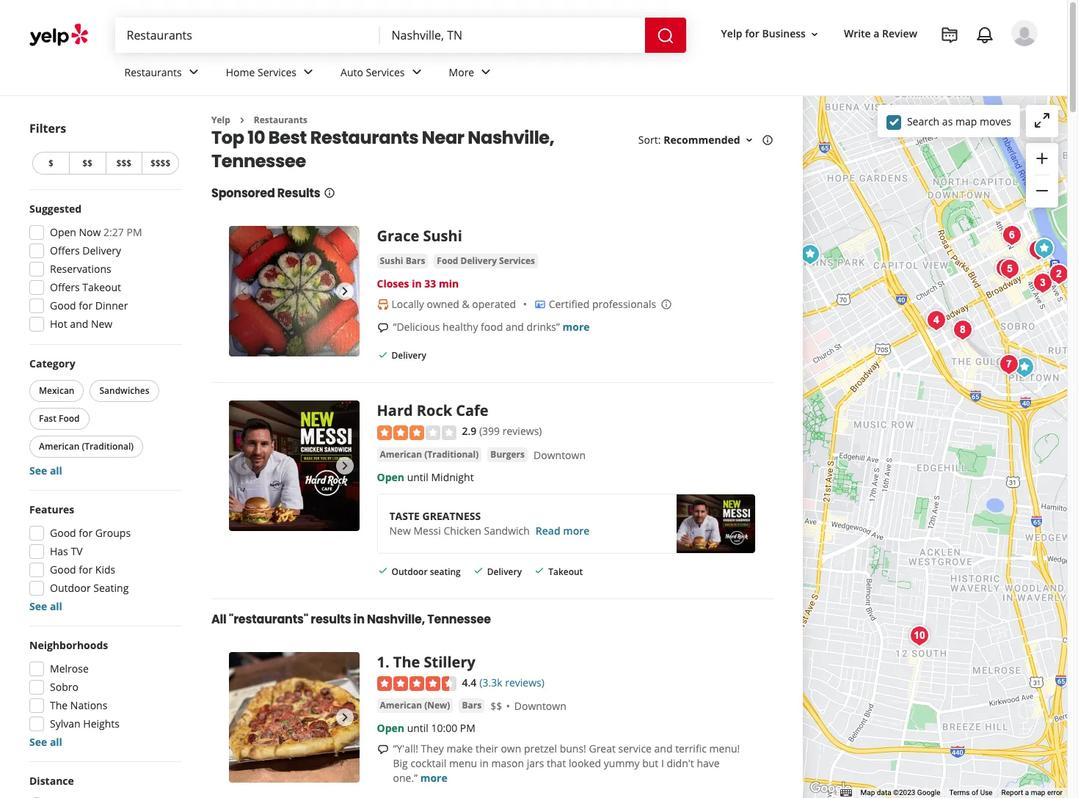 Task type: vqa. For each thing, say whether or not it's contained in the screenshot.
the rightmost Burger
no



Task type: describe. For each thing, give the bounding box(es) containing it.
home services
[[226, 65, 297, 79]]

see for melrose
[[29, 736, 47, 750]]

$$ button
[[69, 152, 105, 175]]

notifications image
[[976, 26, 994, 44]]

zoom out image
[[1034, 182, 1051, 200]]

american (traditional) for the right american (traditional) button
[[380, 448, 479, 461]]

yelp for yelp for business
[[721, 27, 743, 41]]

2.9 star rating image
[[377, 426, 456, 440]]

moves
[[980, 114, 1012, 128]]

american inside group
[[39, 440, 80, 453]]

slideshow element for hard
[[229, 401, 359, 531]]

1 horizontal spatial takeout
[[548, 566, 583, 578]]

hot
[[50, 317, 67, 331]]

$$ inside button
[[82, 157, 92, 170]]

food delivery services link
[[434, 254, 538, 269]]

nashville, inside top 10 best restaurants near nashville, tennessee
[[468, 126, 554, 150]]

features
[[29, 503, 74, 517]]

offers delivery
[[50, 244, 121, 258]]

expand map image
[[1034, 112, 1051, 129]]

seating
[[430, 566, 461, 578]]

terms of use
[[950, 789, 993, 797]]

see all button for melrose
[[29, 736, 62, 750]]

now
[[79, 225, 101, 239]]

results
[[277, 185, 320, 202]]

business categories element
[[113, 53, 1038, 95]]

the stillery image
[[1024, 235, 1053, 265]]

offers for offers takeout
[[50, 280, 80, 294]]

16 chevron right v2 image
[[236, 114, 248, 126]]

projects image
[[941, 26, 959, 44]]

report a map error
[[1002, 789, 1063, 797]]

open for sponsored results
[[377, 470, 404, 484]]

0 vertical spatial more
[[563, 320, 590, 334]]

16 checkmark v2 image for takeout
[[534, 566, 546, 577]]

food delivery services
[[437, 255, 535, 268]]

more
[[449, 65, 474, 79]]

kids
[[95, 563, 115, 577]]

.
[[385, 653, 390, 672]]

previous image
[[235, 283, 253, 300]]

$$$$ button
[[142, 152, 179, 175]]

closes in 33 min
[[377, 277, 459, 291]]

(3.3k reviews)
[[480, 676, 545, 690]]

report
[[1002, 789, 1024, 797]]

data
[[877, 789, 892, 797]]

grace
[[377, 226, 419, 246]]

1 see from the top
[[29, 464, 47, 478]]

mason
[[491, 757, 524, 771]]

0 horizontal spatial grace sushi image
[[229, 226, 359, 357]]

for for business
[[745, 27, 760, 41]]

more inside taste greatness new messi chicken sandwich read more
[[563, 524, 590, 538]]

none field near
[[392, 27, 633, 43]]

1 all from the top
[[50, 464, 62, 478]]

the twelve thirty club image
[[995, 254, 1025, 284]]

american (new) button
[[377, 699, 453, 713]]

stillery
[[424, 653, 476, 672]]

certified
[[549, 298, 590, 312]]

distance
[[29, 775, 74, 788]]

good for good for dinner
[[50, 299, 76, 313]]

16 speech v2 image
[[377, 744, 389, 756]]

milk and honey nashville image
[[948, 315, 978, 345]]

none field the find
[[127, 27, 368, 43]]

offers for offers delivery
[[50, 244, 80, 258]]

user actions element
[[710, 18, 1059, 109]]

they
[[421, 742, 444, 756]]

sylvan heights
[[50, 717, 120, 731]]

reservations
[[50, 262, 111, 276]]

see all for good for groups
[[29, 600, 62, 614]]

group containing neighborhoods
[[25, 639, 182, 750]]

0 horizontal spatial nashville,
[[367, 612, 425, 628]]

16 info v2 image
[[762, 135, 774, 146]]

greatness
[[423, 509, 481, 523]]

good for good for kids
[[50, 563, 76, 577]]

1 horizontal spatial $$
[[491, 699, 502, 713]]

"delicious
[[393, 320, 440, 334]]

(traditional) for left american (traditional) button
[[82, 440, 134, 453]]

$$$ button
[[105, 152, 142, 175]]

yelp for business button
[[715, 21, 827, 47]]

0 horizontal spatial food
[[59, 413, 80, 425]]

(new)
[[424, 699, 450, 712]]

auto services link
[[329, 53, 437, 95]]

grace sushi
[[377, 226, 462, 246]]

1 horizontal spatial american (traditional) button
[[377, 448, 482, 462]]

bars inside "button"
[[462, 699, 482, 712]]

american (new) link
[[377, 699, 453, 713]]

two hands image
[[995, 350, 1024, 379]]

delivery inside button
[[461, 255, 497, 268]]

i
[[661, 757, 664, 771]]

open for filters
[[50, 225, 76, 239]]

restaurants inside business categories 'element'
[[124, 65, 182, 79]]

1 see all button from the top
[[29, 464, 62, 478]]

bars button
[[459, 699, 485, 713]]

group containing category
[[26, 357, 182, 479]]

professionals
[[592, 298, 656, 312]]

0 horizontal spatial the
[[50, 699, 68, 713]]

one."
[[393, 771, 418, 785]]

read
[[536, 524, 561, 538]]

keyboard shortcuts image
[[840, 790, 852, 798]]

make
[[447, 742, 473, 756]]

16 locally owned v2 image
[[377, 299, 389, 311]]

burgers
[[491, 448, 525, 461]]

sushi inside sushi bars button
[[380, 255, 403, 268]]

sixty vines image
[[991, 254, 1020, 283]]

looked
[[569, 757, 601, 771]]

midnight
[[431, 470, 474, 484]]

results
[[311, 612, 351, 628]]

terms of use link
[[950, 789, 993, 797]]

neighborhoods
[[29, 639, 108, 653]]

4.4
[[462, 676, 477, 690]]

grace sushi link
[[377, 226, 462, 246]]

best
[[269, 126, 307, 150]]

auto
[[341, 65, 363, 79]]

use
[[981, 789, 993, 797]]

$$$$
[[150, 157, 171, 170]]

food delivery services button
[[434, 254, 538, 269]]

0 vertical spatial restaurants link
[[113, 53, 214, 95]]

yummy
[[604, 757, 640, 771]]

16 chevron down v2 image for recommended
[[743, 135, 755, 146]]

0 vertical spatial takeout
[[82, 280, 121, 294]]

0 horizontal spatial american (traditional) button
[[29, 436, 143, 458]]

(3.3k reviews) link
[[480, 675, 545, 691]]

drinks"
[[527, 320, 560, 334]]

delivery down "delicious
[[392, 349, 426, 362]]

but
[[642, 757, 659, 771]]

food
[[481, 320, 503, 334]]

american (traditional) link
[[377, 448, 482, 462]]

previous image for open until midnight
[[235, 457, 253, 475]]

1 horizontal spatial restaurants link
[[254, 114, 308, 126]]

taste
[[389, 509, 420, 523]]

write a review link
[[838, 21, 924, 47]]

1 horizontal spatial and
[[506, 320, 524, 334]]

0 vertical spatial sushi
[[423, 226, 462, 246]]

has tv
[[50, 545, 83, 559]]

new for hot and new
[[91, 317, 113, 331]]

locally owned & operated
[[392, 298, 516, 312]]

16 checkmark v2 image for outdoor seating
[[377, 566, 389, 577]]

sandwiches
[[99, 385, 149, 397]]

1 horizontal spatial grace sushi image
[[796, 240, 825, 269]]

write
[[844, 27, 871, 41]]

©2023
[[893, 789, 916, 797]]

search
[[907, 114, 940, 128]]

the stillery image
[[229, 653, 359, 783]]

map for moves
[[956, 114, 977, 128]]

menu!
[[710, 742, 740, 756]]

1 horizontal spatial restaurants
[[254, 114, 308, 126]]

suggested
[[29, 202, 82, 216]]

sushi bars link
[[377, 254, 428, 269]]

fast
[[39, 413, 56, 425]]

pretzel
[[524, 742, 557, 756]]

category
[[29, 357, 75, 371]]

the nations
[[50, 699, 107, 713]]

0 vertical spatial the
[[393, 653, 420, 672]]

adele's - nashville image
[[922, 306, 951, 335]]

$$$
[[116, 157, 132, 170]]

1 vertical spatial downtown
[[514, 699, 567, 713]]

business
[[762, 27, 806, 41]]

services for home services
[[258, 65, 297, 79]]

has
[[50, 545, 68, 559]]

1 see all from the top
[[29, 464, 62, 478]]

didn't
[[667, 757, 694, 771]]

until for until midnight
[[407, 470, 429, 484]]



Task type: locate. For each thing, give the bounding box(es) containing it.
(traditional) inside group
[[82, 440, 134, 453]]

american down 4.4 star rating image
[[380, 699, 422, 712]]

open down suggested at the top left of page
[[50, 225, 76, 239]]

2 see from the top
[[29, 600, 47, 614]]

american for open until midnight
[[380, 448, 422, 461]]

bars
[[406, 255, 425, 268], [462, 699, 482, 712]]

search as map moves
[[907, 114, 1012, 128]]

1 vertical spatial reviews)
[[505, 676, 545, 690]]

and right hot
[[70, 317, 88, 331]]

sponsored results
[[211, 185, 320, 202]]

0 vertical spatial previous image
[[235, 457, 253, 475]]

rock
[[417, 401, 452, 421]]

1 next image from the top
[[336, 283, 353, 300]]

see up distance
[[29, 736, 47, 750]]

24 chevron down v2 image inside auto services link
[[408, 63, 425, 81]]

1 vertical spatial sushi
[[380, 255, 403, 268]]

24 chevron down v2 image inside home services link
[[300, 63, 317, 81]]

good for good for groups
[[50, 526, 76, 540]]

the right . on the bottom left of page
[[393, 653, 420, 672]]

more down the cocktail
[[420, 771, 448, 785]]

(traditional) for the right american (traditional) button
[[424, 448, 479, 461]]

fast food button
[[29, 408, 89, 430]]

3 good from the top
[[50, 563, 76, 577]]

0 vertical spatial map
[[956, 114, 977, 128]]

and right food
[[506, 320, 524, 334]]

terrific
[[676, 742, 707, 756]]

until for until 10:00 pm
[[407, 721, 429, 735]]

0 vertical spatial see
[[29, 464, 47, 478]]

groups
[[95, 526, 131, 540]]

american (traditional) for left american (traditional) button
[[39, 440, 134, 453]]

yelp for yelp link at the left top of the page
[[211, 114, 230, 126]]

recommended button
[[664, 133, 755, 147]]

hard rock cafe image
[[229, 401, 359, 531]]

a for write
[[874, 27, 880, 41]]

google image
[[807, 780, 855, 799]]

1 vertical spatial 16 checkmark v2 image
[[534, 566, 546, 577]]

open up 16 speech v2 icon
[[377, 721, 404, 735]]

all down sylvan
[[50, 736, 62, 750]]

0 vertical spatial until
[[407, 470, 429, 484]]

tv
[[71, 545, 83, 559]]

0 vertical spatial nashville,
[[468, 126, 554, 150]]

services
[[258, 65, 297, 79], [366, 65, 405, 79], [499, 255, 535, 268]]

a right write
[[874, 27, 880, 41]]

home services link
[[214, 53, 329, 95]]

a right report
[[1025, 789, 1029, 797]]

4.4 star rating image
[[377, 677, 456, 691]]

as
[[942, 114, 953, 128]]

previous image for open until 10:00 pm
[[235, 709, 253, 727]]

1 offers from the top
[[50, 244, 80, 258]]

see for good for groups
[[29, 600, 47, 614]]

hard rock cafe
[[377, 401, 489, 421]]

next image for grace sushi
[[336, 283, 353, 300]]

(3.3k
[[480, 676, 503, 690]]

reviews)
[[503, 424, 542, 438], [505, 676, 545, 690]]

group
[[1026, 143, 1059, 208], [25, 202, 182, 336], [26, 357, 182, 479], [25, 503, 182, 614], [25, 639, 182, 750]]

2 vertical spatial see all button
[[29, 736, 62, 750]]

3 see all from the top
[[29, 736, 62, 750]]

near
[[422, 126, 464, 150]]

$$ down (3.3k
[[491, 699, 502, 713]]

a inside "link"
[[874, 27, 880, 41]]

3 24 chevron down v2 image from the left
[[477, 63, 495, 81]]

open until 10:00 pm
[[377, 721, 476, 735]]

in left 33
[[412, 277, 422, 291]]

more link for "y'all!  they make their own pretzel buns!  great service and terrific menu! big cocktail menu in mason jars that looked yummy but i didn't have one."
[[420, 771, 448, 785]]

0 vertical spatial downtown
[[534, 448, 586, 462]]

2 previous image from the top
[[235, 709, 253, 727]]

1 vertical spatial new
[[389, 524, 411, 538]]

yelp left 16 chevron right v2 icon
[[211, 114, 230, 126]]

24 chevron down v2 image for more
[[477, 63, 495, 81]]

see up "neighborhoods"
[[29, 600, 47, 614]]

(traditional) up 'midnight'
[[424, 448, 479, 461]]

home
[[226, 65, 255, 79]]

takeout
[[82, 280, 121, 294], [548, 566, 583, 578]]

1 vertical spatial see all
[[29, 600, 62, 614]]

for for groups
[[79, 526, 93, 540]]

distance option group
[[25, 775, 182, 799]]

delivery
[[82, 244, 121, 258], [461, 255, 497, 268], [392, 349, 426, 362], [487, 566, 522, 578]]

pm for open until 10:00 pm
[[460, 721, 476, 735]]

services up operated
[[499, 255, 535, 268]]

see all up features
[[29, 464, 62, 478]]

see up features
[[29, 464, 47, 478]]

previous image
[[235, 457, 253, 475], [235, 709, 253, 727]]

(399
[[479, 424, 500, 438]]

1 good from the top
[[50, 299, 76, 313]]

downtown right burgers button
[[534, 448, 586, 462]]

more link down the cocktail
[[420, 771, 448, 785]]

2 vertical spatial see
[[29, 736, 47, 750]]

restaurants link
[[113, 53, 214, 95], [254, 114, 308, 126]]

slideshow element for grace
[[229, 226, 359, 357]]

see all button up "neighborhoods"
[[29, 600, 62, 614]]

16 speech v2 image
[[377, 322, 389, 334]]

bars up closes in 33 min
[[406, 255, 425, 268]]

map region
[[711, 0, 1078, 799]]

2 see all button from the top
[[29, 600, 62, 614]]

1 vertical spatial more
[[563, 524, 590, 538]]

24 chevron down v2 image for auto services
[[408, 63, 425, 81]]

1 16 checkmark v2 image from the left
[[377, 566, 389, 577]]

pm up make
[[460, 721, 476, 735]]

16 chevron down v2 image inside recommended dropdown button
[[743, 135, 755, 146]]

good up the 'has tv'
[[50, 526, 76, 540]]

yelp inside button
[[721, 27, 743, 41]]

1 horizontal spatial more link
[[563, 320, 590, 334]]

all
[[211, 612, 227, 628]]

see all down sylvan
[[29, 736, 62, 750]]

sushi right grace
[[423, 226, 462, 246]]

none field up more link at left
[[392, 27, 633, 43]]

and up 'i'
[[655, 742, 673, 756]]

0 vertical spatial 16 chevron down v2 image
[[809, 28, 821, 40]]

0 horizontal spatial yelp
[[211, 114, 230, 126]]

the down sobro at the bottom of page
[[50, 699, 68, 713]]

map
[[861, 789, 875, 797]]

more link down "certified"
[[563, 320, 590, 334]]

24 chevron down v2 image right auto services on the top of the page
[[408, 63, 425, 81]]

24 chevron down v2 image inside more link
[[477, 63, 495, 81]]

see all button down sylvan
[[29, 736, 62, 750]]

1 vertical spatial slideshow element
[[229, 401, 359, 531]]

new down taste
[[389, 524, 411, 538]]

american down 2.9 star rating image
[[380, 448, 422, 461]]

16 chevron down v2 image right business
[[809, 28, 821, 40]]

american (traditional) button down fast food button
[[29, 436, 143, 458]]

24 chevron down v2 image for home services
[[300, 63, 317, 81]]

top 10 best restaurants near nashville, tennessee
[[211, 126, 554, 174]]

0 horizontal spatial restaurants
[[124, 65, 182, 79]]

restaurants right 16 chevron right v2 icon
[[254, 114, 308, 126]]

mexican
[[39, 385, 74, 397]]

takeout up dinner
[[82, 280, 121, 294]]

none field up home
[[127, 27, 368, 43]]

yelp left business
[[721, 27, 743, 41]]

fast food
[[39, 413, 80, 425]]

map left error
[[1031, 789, 1046, 797]]

more link
[[437, 53, 507, 95]]

0 horizontal spatial a
[[874, 27, 880, 41]]

healthy
[[443, 320, 478, 334]]

delivery down sandwich
[[487, 566, 522, 578]]

1 horizontal spatial (traditional)
[[424, 448, 479, 461]]

zoom in image
[[1034, 150, 1051, 167]]

None search field
[[115, 18, 689, 53]]

1 24 chevron down v2 image from the left
[[300, 63, 317, 81]]

see all up "neighborhoods"
[[29, 600, 62, 614]]

1 horizontal spatial 24 chevron down v2 image
[[408, 63, 425, 81]]

1 vertical spatial $$
[[491, 699, 502, 713]]

see all button up features
[[29, 464, 62, 478]]

map for error
[[1031, 789, 1046, 797]]

16 chevron down v2 image left 16 info v2 image
[[743, 135, 755, 146]]

etch image
[[1028, 268, 1058, 298]]

pm for open now 2:27 pm
[[127, 225, 142, 239]]

0 horizontal spatial more link
[[420, 771, 448, 785]]

3 see from the top
[[29, 736, 47, 750]]

jeremy m. image
[[1012, 20, 1038, 46]]

and inside group
[[70, 317, 88, 331]]

dinner
[[95, 299, 128, 313]]

1 horizontal spatial in
[[412, 277, 422, 291]]

1 none field from the left
[[127, 27, 368, 43]]

open
[[50, 225, 76, 239], [377, 470, 404, 484], [377, 721, 404, 735]]

american inside button
[[380, 699, 422, 712]]

None field
[[127, 27, 368, 43], [392, 27, 633, 43]]

$$ left the $$$ button
[[82, 157, 92, 170]]

slideshow element
[[229, 226, 359, 357], [229, 401, 359, 531], [229, 653, 359, 783]]

american (traditional) down fast food button
[[39, 440, 134, 453]]

24 chevron down v2 image right more
[[477, 63, 495, 81]]

1 previous image from the top
[[235, 457, 253, 475]]

see all for melrose
[[29, 736, 62, 750]]

0 vertical spatial in
[[412, 277, 422, 291]]

all for good for groups
[[50, 600, 62, 614]]

2 see all from the top
[[29, 600, 62, 614]]

open inside group
[[50, 225, 76, 239]]

2 vertical spatial more
[[420, 771, 448, 785]]

2 24 chevron down v2 image from the left
[[408, 63, 425, 81]]

for left business
[[745, 27, 760, 41]]

offers down reservations
[[50, 280, 80, 294]]

see all button for good for groups
[[29, 600, 62, 614]]

the butter milk ranch image
[[905, 621, 934, 651]]

16 certified professionals v2 image
[[534, 299, 546, 311]]

group containing features
[[25, 503, 182, 614]]

(traditional) down fast food button
[[82, 440, 134, 453]]

outdoor
[[392, 566, 428, 578], [50, 581, 91, 595]]

tennessee inside top 10 best restaurants near nashville, tennessee
[[211, 149, 306, 174]]

1 horizontal spatial bars
[[462, 699, 482, 712]]

grace sushi image
[[229, 226, 359, 357], [796, 240, 825, 269]]

1 until from the top
[[407, 470, 429, 484]]

2 horizontal spatial services
[[499, 255, 535, 268]]

0 horizontal spatial in
[[354, 612, 365, 628]]

0 horizontal spatial american (traditional)
[[39, 440, 134, 453]]

0 horizontal spatial 24 chevron down v2 image
[[300, 63, 317, 81]]

bad axe throwing - nashville image
[[1010, 353, 1039, 382]]

0 vertical spatial offers
[[50, 244, 80, 258]]

16 checkmark v2 image
[[377, 566, 389, 577], [473, 566, 484, 577]]

1 vertical spatial takeout
[[548, 566, 583, 578]]

for down offers takeout
[[79, 299, 93, 313]]

1 vertical spatial see
[[29, 600, 47, 614]]

sandwich
[[484, 524, 530, 538]]

1 horizontal spatial sushi
[[423, 226, 462, 246]]

3 slideshow element from the top
[[229, 653, 359, 783]]

0 horizontal spatial new
[[91, 317, 113, 331]]

16 chevron down v2 image inside yelp for business button
[[809, 28, 821, 40]]

outdoor for outdoor seating
[[392, 566, 428, 578]]

outdoor inside group
[[50, 581, 91, 595]]

16 checkmark v2 image
[[377, 349, 389, 361], [534, 566, 546, 577]]

restaurants
[[124, 65, 182, 79], [254, 114, 308, 126], [310, 126, 419, 150]]

3 see all button from the top
[[29, 736, 62, 750]]

until
[[407, 470, 429, 484], [407, 721, 429, 735]]

offers up reservations
[[50, 244, 80, 258]]

0 horizontal spatial 16 checkmark v2 image
[[377, 566, 389, 577]]

good up hot
[[50, 299, 76, 313]]

1
[[377, 653, 385, 672]]

outdoor left seating
[[392, 566, 428, 578]]

2 none field from the left
[[392, 27, 633, 43]]

next image for hard rock cafe
[[336, 457, 353, 475]]

downtown down '(3.3k reviews)'
[[514, 699, 567, 713]]

1 vertical spatial the
[[50, 699, 68, 713]]

for inside yelp for business button
[[745, 27, 760, 41]]

american down fast food button
[[39, 440, 80, 453]]

16 checkmark v2 image for delivery
[[377, 349, 389, 361]]

0 vertical spatial reviews)
[[503, 424, 542, 438]]

all up features
[[50, 464, 62, 478]]

0 vertical spatial tennessee
[[211, 149, 306, 174]]

2 good from the top
[[50, 526, 76, 540]]

0 vertical spatial all
[[50, 464, 62, 478]]

1 horizontal spatial 16 checkmark v2 image
[[473, 566, 484, 577]]

restaurants left 24 chevron down v2 icon
[[124, 65, 182, 79]]

open until midnight
[[377, 470, 474, 484]]

see all
[[29, 464, 62, 478], [29, 600, 62, 614], [29, 736, 62, 750]]

1 vertical spatial map
[[1031, 789, 1046, 797]]

nashville, up . on the bottom left of page
[[367, 612, 425, 628]]

more right the read
[[563, 524, 590, 538]]

1 horizontal spatial outdoor
[[392, 566, 428, 578]]

services for auto services
[[366, 65, 405, 79]]

pm right 2:27
[[127, 225, 142, 239]]

gannons nashville image
[[998, 221, 1027, 250]]

nashville, right near
[[468, 126, 554, 150]]

good for dinner
[[50, 299, 128, 313]]

2 vertical spatial open
[[377, 721, 404, 735]]

for for dinner
[[79, 299, 93, 313]]

1 vertical spatial offers
[[50, 280, 80, 294]]

outdoor down good for kids
[[50, 581, 91, 595]]

0 vertical spatial outdoor
[[392, 566, 428, 578]]

3 all from the top
[[50, 736, 62, 750]]

16 checkmark v2 image left outdoor seating
[[377, 566, 389, 577]]

0 vertical spatial yelp
[[721, 27, 743, 41]]

1 horizontal spatial food
[[437, 255, 458, 268]]

0 horizontal spatial outdoor
[[50, 581, 91, 595]]

2 until from the top
[[407, 721, 429, 735]]

seating
[[93, 581, 129, 595]]

and inside "y'all!  they make their own pretzel buns!  great service and terrific menu! big cocktail menu in mason jars that looked yummy but i didn't have one."
[[655, 742, 673, 756]]

nashville,
[[468, 126, 554, 150], [367, 612, 425, 628]]

1 horizontal spatial tennessee
[[428, 612, 491, 628]]

2 horizontal spatial 24 chevron down v2 image
[[477, 63, 495, 81]]

reviews) right (3.3k
[[505, 676, 545, 690]]

all down 'outdoor seating'
[[50, 600, 62, 614]]

1 horizontal spatial the
[[393, 653, 420, 672]]

in right the results
[[354, 612, 365, 628]]

reviews) up burgers at left
[[503, 424, 542, 438]]

1 vertical spatial see all button
[[29, 600, 62, 614]]

outdoor for outdoor seating
[[50, 581, 91, 595]]

terms
[[950, 789, 970, 797]]

0 vertical spatial a
[[874, 27, 880, 41]]

for for kids
[[79, 563, 93, 577]]

heights
[[83, 717, 120, 731]]

2 slideshow element from the top
[[229, 401, 359, 531]]

16 chevron down v2 image for yelp for business
[[809, 28, 821, 40]]

2 offers from the top
[[50, 280, 80, 294]]

open up taste
[[377, 470, 404, 484]]

sushi up closes
[[380, 255, 403, 268]]

new inside group
[[91, 317, 113, 331]]

map right as
[[956, 114, 977, 128]]

restaurants inside top 10 best restaurants near nashville, tennessee
[[310, 126, 419, 150]]

0 vertical spatial new
[[91, 317, 113, 331]]

16 checkmark v2 image down the read
[[534, 566, 546, 577]]

Find text field
[[127, 27, 368, 43]]

24 chevron down v2 image left auto at the left of the page
[[300, 63, 317, 81]]

next image
[[336, 709, 353, 727]]

american (traditional) button up open until midnight
[[377, 448, 482, 462]]

$ button
[[32, 152, 69, 175]]

2 horizontal spatial in
[[480, 757, 489, 771]]

1 vertical spatial 16 chevron down v2 image
[[743, 135, 755, 146]]

1 vertical spatial bars
[[462, 699, 482, 712]]

new
[[91, 317, 113, 331], [389, 524, 411, 538]]

a
[[874, 27, 880, 41], [1025, 789, 1029, 797]]

new inside taste greatness new messi chicken sandwich read more
[[389, 524, 411, 538]]

the hampton social - nashville image
[[1045, 260, 1074, 289]]

hard rock cafe link
[[377, 401, 489, 421]]

group containing suggested
[[25, 202, 182, 336]]

1 horizontal spatial pm
[[460, 721, 476, 735]]

16 checkmark v2 image right seating
[[473, 566, 484, 577]]

food right fast
[[59, 413, 80, 425]]

recommended
[[664, 133, 741, 147]]

bars down 4.4
[[462, 699, 482, 712]]

33
[[425, 277, 436, 291]]

for up tv
[[79, 526, 93, 540]]

0 horizontal spatial bars
[[406, 255, 425, 268]]

top
[[211, 126, 244, 150]]

24 chevron down v2 image
[[185, 63, 202, 81]]

the
[[393, 653, 420, 672], [50, 699, 68, 713]]

google
[[918, 789, 941, 797]]

food up min
[[437, 255, 458, 268]]

good down the 'has tv'
[[50, 563, 76, 577]]

until down american (traditional) link
[[407, 470, 429, 484]]

american (traditional) up open until midnight
[[380, 448, 479, 461]]

2 vertical spatial in
[[480, 757, 489, 771]]

1 horizontal spatial new
[[389, 524, 411, 538]]

1 vertical spatial open
[[377, 470, 404, 484]]

tennessee up sponsored results
[[211, 149, 306, 174]]

hard rock cafe image
[[1030, 234, 1059, 263]]

0 vertical spatial pm
[[127, 225, 142, 239]]

0 horizontal spatial (traditional)
[[82, 440, 134, 453]]

that
[[547, 757, 566, 771]]

for up 'outdoor seating'
[[79, 563, 93, 577]]

16 checkmark v2 image down 16 speech v2 image
[[377, 349, 389, 361]]

write a review
[[844, 27, 918, 41]]

0 horizontal spatial services
[[258, 65, 297, 79]]

2 all from the top
[[50, 600, 62, 614]]

services right auto at the left of the page
[[366, 65, 405, 79]]

16 info v2 image
[[323, 187, 335, 199]]

2 next image from the top
[[336, 457, 353, 475]]

0 vertical spatial slideshow element
[[229, 226, 359, 357]]

takeout down the read
[[548, 566, 583, 578]]

new down dinner
[[91, 317, 113, 331]]

0 vertical spatial $$
[[82, 157, 92, 170]]

"y'all!
[[393, 742, 418, 756]]

new for taste greatness new messi chicken sandwich read more
[[389, 524, 411, 538]]

1 vertical spatial food
[[59, 413, 80, 425]]

1 slideshow element from the top
[[229, 226, 359, 357]]

all for melrose
[[50, 736, 62, 750]]

more down "certified"
[[563, 320, 590, 334]]

hot and new
[[50, 317, 113, 331]]

tennessee up stillery
[[428, 612, 491, 628]]

filters
[[29, 120, 66, 137]]

0 horizontal spatial restaurants link
[[113, 53, 214, 95]]

until down the american (new) link
[[407, 721, 429, 735]]

1 horizontal spatial map
[[1031, 789, 1046, 797]]

taste greatness new messi chicken sandwich read more
[[389, 509, 590, 538]]

"y'all!  they make their own pretzel buns!  great service and terrific menu! big cocktail menu in mason jars that looked yummy but i didn't have one."
[[393, 742, 740, 785]]

0 vertical spatial food
[[437, 255, 458, 268]]

a for report
[[1025, 789, 1029, 797]]

in inside "y'all!  they make their own pretzel buns!  great service and terrific menu! big cocktail menu in mason jars that looked yummy but i didn't have one."
[[480, 757, 489, 771]]

Near text field
[[392, 27, 633, 43]]

0 vertical spatial see all button
[[29, 464, 62, 478]]

0 horizontal spatial 16 checkmark v2 image
[[377, 349, 389, 361]]

delivery down open now 2:27 pm
[[82, 244, 121, 258]]

delivery up &
[[461, 255, 497, 268]]

16 chevron down v2 image
[[809, 28, 821, 40], [743, 135, 755, 146]]

0 horizontal spatial map
[[956, 114, 977, 128]]

info icon image
[[661, 298, 673, 310], [661, 298, 673, 310]]

0 vertical spatial good
[[50, 299, 76, 313]]

1 vertical spatial more link
[[420, 771, 448, 785]]

see all button
[[29, 464, 62, 478], [29, 600, 62, 614], [29, 736, 62, 750]]

16 checkmark v2 image for delivery
[[473, 566, 484, 577]]

1 horizontal spatial nashville,
[[468, 126, 554, 150]]

own
[[501, 742, 521, 756]]

next image
[[336, 283, 353, 300], [336, 457, 353, 475]]

2 16 checkmark v2 image from the left
[[473, 566, 484, 577]]

burgers button
[[488, 448, 528, 462]]

american (new)
[[380, 699, 450, 712]]

1 vertical spatial yelp
[[211, 114, 230, 126]]

2 horizontal spatial restaurants
[[310, 126, 419, 150]]

services right home
[[258, 65, 297, 79]]

services inside button
[[499, 255, 535, 268]]

search image
[[657, 27, 674, 44]]

in down their
[[480, 757, 489, 771]]

0 horizontal spatial tennessee
[[211, 149, 306, 174]]

1 vertical spatial a
[[1025, 789, 1029, 797]]

10:00
[[431, 721, 458, 735]]

0 vertical spatial more link
[[563, 320, 590, 334]]

more link for "delicious healthy food and drinks"
[[563, 320, 590, 334]]

restaurants up 16 info v2 icon
[[310, 126, 419, 150]]

1 vertical spatial tennessee
[[428, 612, 491, 628]]

bars inside button
[[406, 255, 425, 268]]

1 . the stillery
[[377, 653, 476, 672]]

american for open until 10:00 pm
[[380, 699, 422, 712]]

cocktail
[[411, 757, 447, 771]]

24 chevron down v2 image
[[300, 63, 317, 81], [408, 63, 425, 81], [477, 63, 495, 81]]



